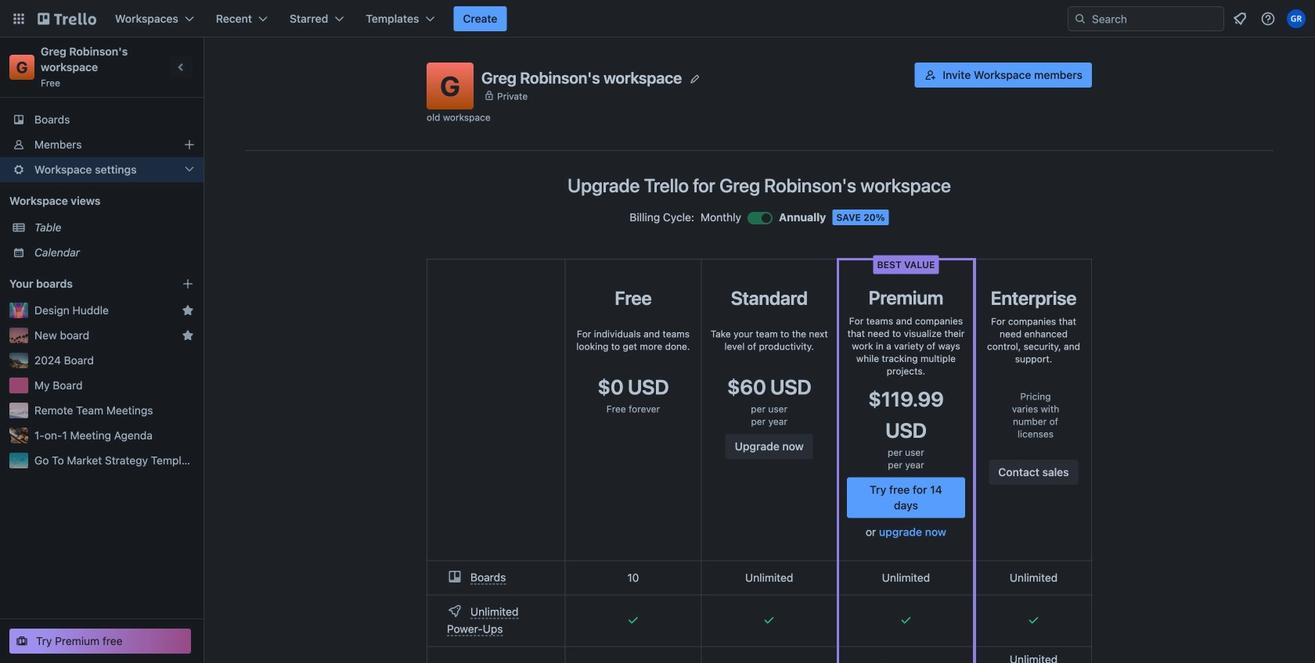 Task type: vqa. For each thing, say whether or not it's contained in the screenshot.
Add board image
yes



Task type: locate. For each thing, give the bounding box(es) containing it.
workspace navigation collapse icon image
[[171, 56, 193, 78]]

0 vertical spatial starred icon image
[[182, 305, 194, 317]]

your boards with 7 items element
[[9, 275, 158, 294]]

1 vertical spatial starred icon image
[[182, 330, 194, 342]]

1 starred icon image from the top
[[182, 305, 194, 317]]

back to home image
[[38, 6, 96, 31]]

search image
[[1074, 13, 1087, 25]]

2 starred icon image from the top
[[182, 330, 194, 342]]

starred icon image
[[182, 305, 194, 317], [182, 330, 194, 342]]

0 notifications image
[[1231, 9, 1250, 28]]

greg robinson (gregrobinson96) image
[[1287, 9, 1306, 28]]



Task type: describe. For each thing, give the bounding box(es) containing it.
open information menu image
[[1261, 11, 1276, 27]]

add board image
[[182, 278, 194, 290]]

primary element
[[0, 0, 1315, 38]]

Search field
[[1068, 6, 1225, 31]]



